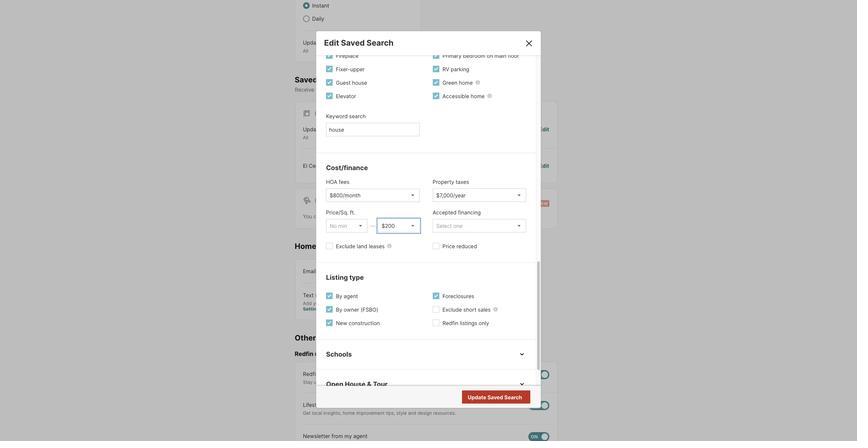 Task type: describe. For each thing, give the bounding box(es) containing it.
edit for edit saved search
[[324, 38, 339, 48]]

searching
[[397, 213, 422, 220]]

edit saved search dialog
[[316, 0, 541, 429]]

primary bedroom on main floor
[[443, 52, 519, 59]]

0 horizontal spatial your
[[313, 300, 323, 306]]

you can create saved searches while searching for rentals .
[[303, 213, 450, 220]]

2 update types all from the top
[[303, 126, 337, 140]]

test
[[327, 163, 338, 169]]

agent inside edit saved search dialog
[[344, 293, 358, 300]]

notifications
[[332, 86, 363, 93]]

Instant radio
[[303, 2, 310, 9]]

list box right — on the bottom of page
[[378, 219, 420, 233]]

from
[[332, 433, 343, 439]]

account settings
[[303, 300, 381, 312]]

fees
[[339, 179, 350, 185]]

redfin news stay up to date on redfin's tools and features, how to buy or sell a home, and connect with an agent.
[[303, 371, 522, 385]]

a
[[444, 379, 447, 385]]

search for edit saved search
[[367, 38, 394, 48]]

search inside saved searches receive timely notifications based on your preferred search filters.
[[426, 86, 442, 93]]

number
[[339, 300, 356, 306]]

open
[[326, 380, 344, 388]]

exclude for exclude land leases
[[336, 243, 355, 250]]

upper
[[350, 66, 365, 73]]

keyword
[[326, 113, 348, 120]]

redfin for redfin listings only
[[443, 320, 459, 326]]

saved searches receive timely notifications based on your preferred search filters.
[[295, 75, 459, 93]]

(sms)
[[315, 292, 330, 298]]

while
[[383, 213, 396, 220]]

—
[[371, 223, 375, 229]]

tools
[[363, 379, 373, 385]]

insights,
[[323, 410, 342, 416]]

lifestyle
[[303, 402, 324, 408]]

list box for hoa fees
[[326, 188, 420, 202]]

parking
[[451, 66, 469, 73]]

saved inside button
[[488, 394, 503, 401]]

can
[[314, 213, 323, 220]]

other
[[295, 333, 316, 342]]

2 horizontal spatial and
[[463, 379, 471, 385]]

style
[[397, 410, 407, 416]]

by for by owner (fsbo)
[[336, 306, 342, 313]]

2 all from the top
[[303, 135, 308, 140]]

home for green home
[[459, 79, 473, 86]]

create
[[324, 213, 340, 220]]

ft.
[[350, 209, 355, 216]]

2 edit button from the top
[[539, 162, 549, 170]]

guest
[[336, 79, 351, 86]]

new
[[336, 320, 347, 326]]

lifestyle & tips get local insights, home improvement tips, style and design resources.
[[303, 402, 456, 416]]

list box for accepted financing
[[433, 219, 526, 233]]

schools
[[326, 350, 352, 358]]

sale
[[327, 110, 340, 117]]

searches inside saved searches receive timely notifications based on your preferred search filters.
[[319, 75, 354, 84]]

house
[[345, 380, 366, 388]]

leases
[[369, 243, 385, 250]]

with
[[491, 379, 501, 385]]

1
[[340, 163, 342, 169]]

edit for second the edit button from the bottom of the page
[[539, 126, 549, 133]]

(fsbo)
[[361, 306, 378, 313]]

1 edit button from the top
[[539, 126, 549, 141]]

short
[[464, 306, 477, 313]]

edit saved search element
[[324, 38, 517, 48]]

tips
[[330, 402, 339, 408]]

1 all from the top
[[303, 48, 308, 54]]

price/sq. ft.
[[326, 209, 355, 216]]

rent
[[327, 197, 341, 204]]

owner
[[344, 306, 359, 313]]

exclude for exclude short sales
[[443, 306, 462, 313]]

on for news
[[338, 379, 343, 385]]

property taxes
[[433, 179, 469, 185]]

update saved search
[[468, 394, 522, 401]]

fixer-upper
[[336, 66, 365, 73]]

1 update types all from the top
[[303, 39, 337, 54]]

you
[[303, 213, 312, 220]]

list box for property taxes
[[433, 188, 526, 202]]

home for accessible home
[[471, 93, 485, 99]]

by owner (fsbo)
[[336, 306, 378, 313]]

price/sq.
[[326, 209, 349, 216]]

update inside button
[[468, 394, 486, 401]]

2 types from the top
[[323, 126, 337, 133]]

and inside lifestyle & tips get local insights, home improvement tips, style and design resources.
[[408, 410, 416, 416]]

by for by agent
[[336, 293, 342, 300]]

tour
[[373, 380, 388, 388]]

improvement
[[356, 410, 385, 416]]

& inside lifestyle & tips get local insights, home improvement tips, style and design resources.
[[325, 402, 329, 408]]

home tours
[[295, 242, 338, 251]]

results
[[504, 394, 522, 401]]

date
[[326, 379, 336, 385]]

tours
[[318, 242, 338, 251]]

property
[[433, 179, 454, 185]]

account
[[362, 300, 381, 306]]

instant
[[312, 2, 329, 9]]

update saved search button
[[462, 390, 531, 404]]

phone
[[324, 300, 338, 306]]

taxes
[[456, 179, 469, 185]]

receive
[[295, 86, 314, 93]]

up
[[314, 379, 319, 385]]

buy
[[421, 379, 429, 385]]

connect
[[472, 379, 490, 385]]

redfin's
[[344, 379, 362, 385]]

listing
[[326, 274, 348, 281]]



Task type: locate. For each thing, give the bounding box(es) containing it.
text (sms)
[[303, 292, 330, 298]]

& left 'tips'
[[325, 402, 329, 408]]

home inside lifestyle & tips get local insights, home improvement tips, style and design resources.
[[343, 410, 355, 416]]

rv
[[443, 66, 449, 73]]

resources.
[[433, 410, 456, 416]]

0 horizontal spatial &
[[325, 402, 329, 408]]

or
[[430, 379, 435, 385]]

news
[[320, 371, 334, 377]]

filters.
[[444, 86, 459, 93]]

0 horizontal spatial on
[[338, 379, 343, 385]]

updates
[[315, 351, 339, 357]]

text
[[303, 292, 314, 298]]

0 vertical spatial for
[[315, 110, 325, 117]]

0 vertical spatial &
[[367, 380, 372, 388]]

by down add your phone number in
[[336, 306, 342, 313]]

1 horizontal spatial exclude
[[443, 306, 462, 313]]

for left sale
[[315, 110, 325, 117]]

1 vertical spatial update
[[303, 126, 321, 133]]

0 vertical spatial redfin
[[443, 320, 459, 326]]

for sale
[[315, 110, 340, 117]]

land
[[357, 243, 368, 250]]

1 vertical spatial on
[[381, 86, 387, 93]]

0 vertical spatial agent
[[344, 293, 358, 300]]

no results
[[496, 394, 522, 401]]

1 horizontal spatial &
[[367, 380, 372, 388]]

update types all down daily
[[303, 39, 337, 54]]

saved
[[341, 38, 365, 48], [295, 75, 318, 84], [341, 213, 357, 220], [488, 394, 503, 401]]

1 vertical spatial redfin
[[295, 351, 314, 357]]

your left 'preferred'
[[389, 86, 400, 93]]

0 vertical spatial by
[[336, 293, 342, 300]]

1 to from the left
[[321, 379, 325, 385]]

preferred
[[401, 86, 424, 93]]

by
[[336, 293, 342, 300], [336, 306, 342, 313]]

newsletter
[[303, 433, 330, 439]]

redfin up stay
[[303, 371, 319, 377]]

& inside edit saved search dialog
[[367, 380, 372, 388]]

0 horizontal spatial and
[[375, 379, 383, 385]]

& left the tour on the bottom of page
[[367, 380, 372, 388]]

list box down the ft.
[[326, 219, 368, 233]]

Daily radio
[[303, 15, 310, 22]]

timely
[[316, 86, 331, 93]]

rentals
[[431, 213, 448, 220]]

1 vertical spatial &
[[325, 402, 329, 408]]

home
[[295, 242, 317, 251]]

emails
[[318, 333, 342, 342]]

only
[[479, 320, 489, 326]]

by up add your phone number in
[[336, 293, 342, 300]]

redfin updates
[[295, 351, 339, 357]]

accessible home
[[443, 93, 485, 99]]

home right accessible
[[471, 93, 485, 99]]

edit saved search
[[324, 38, 394, 48]]

1 horizontal spatial on
[[381, 86, 387, 93]]

1 vertical spatial exclude
[[443, 306, 462, 313]]

1 vertical spatial by
[[336, 306, 342, 313]]

1 vertical spatial search
[[504, 394, 522, 401]]

an
[[502, 379, 507, 385]]

1 vertical spatial edit button
[[539, 162, 549, 170]]

cerrito
[[309, 163, 326, 169]]

on inside edit saved search dialog
[[487, 52, 493, 59]]

on for searches
[[381, 86, 387, 93]]

0 horizontal spatial search
[[349, 113, 366, 120]]

0 vertical spatial your
[[389, 86, 400, 93]]

2 vertical spatial update
[[468, 394, 486, 401]]

searches
[[319, 75, 354, 84], [358, 213, 381, 220]]

on right date
[[338, 379, 343, 385]]

on inside redfin news stay up to date on redfin's tools and features, how to buy or sell a home, and connect with an agent.
[[338, 379, 343, 385]]

update down for sale
[[303, 126, 321, 133]]

home,
[[448, 379, 462, 385]]

1 horizontal spatial search
[[426, 86, 442, 93]]

2 for from the top
[[315, 197, 325, 204]]

edit for second the edit button from the top of the page
[[539, 163, 549, 169]]

0 vertical spatial all
[[303, 48, 308, 54]]

on right based on the left
[[381, 86, 387, 93]]

redfin inside redfin news stay up to date on redfin's tools and features, how to buy or sell a home, and connect with an agent.
[[303, 371, 319, 377]]

2 to from the left
[[415, 379, 419, 385]]

1 by from the top
[[336, 293, 342, 300]]

exclude
[[336, 243, 355, 250], [443, 306, 462, 313]]

cost/finance
[[326, 164, 368, 172]]

2 vertical spatial on
[[338, 379, 343, 385]]

searches up — on the bottom of page
[[358, 213, 381, 220]]

rv parking
[[443, 66, 469, 73]]

no
[[496, 394, 503, 401]]

search inside button
[[504, 394, 522, 401]]

1 vertical spatial edit
[[539, 126, 549, 133]]

1 horizontal spatial search
[[504, 394, 522, 401]]

2 vertical spatial edit
[[539, 163, 549, 169]]

my
[[345, 433, 352, 439]]

agent.
[[509, 379, 522, 385]]

redfin down other
[[295, 351, 314, 357]]

all up el
[[303, 135, 308, 140]]

list box down financing
[[433, 219, 526, 233]]

0 vertical spatial edit button
[[539, 126, 549, 141]]

None checkbox
[[528, 370, 549, 379], [528, 432, 549, 441], [528, 370, 549, 379], [528, 432, 549, 441]]

2 horizontal spatial on
[[487, 52, 493, 59]]

0 horizontal spatial to
[[321, 379, 325, 385]]

edit inside dialog
[[324, 38, 339, 48]]

on left main
[[487, 52, 493, 59]]

listings
[[460, 320, 477, 326]]

home up the accessible home
[[459, 79, 473, 86]]

to right the up
[[321, 379, 325, 385]]

for for for sale
[[315, 110, 325, 117]]

e.g. office, balcony, modern text field
[[329, 126, 417, 133]]

stay
[[303, 379, 313, 385]]

your inside saved searches receive timely notifications based on your preferred search filters.
[[389, 86, 400, 93]]

2 vertical spatial home
[[343, 410, 355, 416]]

add your phone number in
[[303, 300, 362, 306]]

financing
[[458, 209, 481, 216]]

1 vertical spatial types
[[323, 126, 337, 133]]

types down keyword
[[323, 126, 337, 133]]

schools link
[[326, 349, 526, 359]]

and right home, in the right bottom of the page
[[463, 379, 471, 385]]

list box
[[326, 188, 420, 202], [433, 188, 526, 202], [326, 219, 368, 233], [378, 219, 420, 233], [433, 219, 526, 233]]

accepted
[[433, 209, 457, 216]]

bedroom
[[463, 52, 485, 59]]

0 vertical spatial search
[[426, 86, 442, 93]]

search up 'e.g. office, balcony, modern' text field
[[349, 113, 366, 120]]

your
[[389, 86, 400, 93], [313, 300, 323, 306]]

types up fireplace
[[323, 39, 337, 46]]

green
[[443, 79, 458, 86]]

0 vertical spatial edit
[[324, 38, 339, 48]]

1 types from the top
[[323, 39, 337, 46]]

1 vertical spatial all
[[303, 135, 308, 140]]

redfin for redfin updates
[[295, 351, 314, 357]]

tips,
[[386, 410, 395, 416]]

home
[[459, 79, 473, 86], [471, 93, 485, 99], [343, 410, 355, 416]]

elevator
[[336, 93, 356, 99]]

saved inside saved searches receive timely notifications based on your preferred search filters.
[[295, 75, 318, 84]]

edit button
[[539, 126, 549, 141], [539, 162, 549, 170]]

open house & tour link
[[326, 379, 526, 389]]

for left rent
[[315, 197, 325, 204]]

1 vertical spatial searches
[[358, 213, 381, 220]]

0 vertical spatial search
[[367, 38, 394, 48]]

0 vertical spatial types
[[323, 39, 337, 46]]

edit
[[324, 38, 339, 48], [539, 126, 549, 133], [539, 163, 549, 169]]

open house & tour
[[326, 380, 388, 388]]

1 horizontal spatial your
[[389, 86, 400, 93]]

1 horizontal spatial to
[[415, 379, 419, 385]]

None checkbox
[[528, 401, 549, 410]]

exclude land leases
[[336, 243, 385, 250]]

fixer-
[[336, 66, 350, 73]]

0 vertical spatial update types all
[[303, 39, 337, 54]]

1 vertical spatial home
[[471, 93, 485, 99]]

guest house
[[336, 79, 367, 86]]

searches down fixer- at left top
[[319, 75, 354, 84]]

floor
[[508, 52, 519, 59]]

exclude left land
[[336, 243, 355, 250]]

1 horizontal spatial and
[[408, 410, 416, 416]]

1 for from the top
[[315, 110, 325, 117]]

in
[[357, 300, 361, 306]]

new construction
[[336, 320, 380, 326]]

0 vertical spatial update
[[303, 39, 321, 46]]

search inside dialog
[[349, 113, 366, 120]]

for for for rent
[[315, 197, 325, 204]]

accepted financing
[[433, 209, 481, 216]]

0 horizontal spatial searches
[[319, 75, 354, 84]]

daily
[[312, 15, 324, 22]]

and right tools
[[375, 379, 383, 385]]

0 horizontal spatial search
[[367, 38, 394, 48]]

green home
[[443, 79, 473, 86]]

el cerrito test 1
[[303, 163, 342, 169]]

update types all down for sale
[[303, 126, 337, 140]]

agent
[[344, 293, 358, 300], [353, 433, 368, 439]]

house
[[352, 79, 367, 86]]

all down daily radio
[[303, 48, 308, 54]]

design
[[418, 410, 432, 416]]

listing type
[[326, 274, 364, 281]]

foreclosures
[[443, 293, 474, 300]]

no results button
[[488, 391, 530, 404]]

your up the "settings"
[[313, 300, 323, 306]]

agent right 'my'
[[353, 433, 368, 439]]

exclude short sales
[[443, 306, 491, 313]]

search left filters.
[[426, 86, 442, 93]]

get
[[303, 410, 311, 416]]

and right style
[[408, 410, 416, 416]]

list box up the you can create saved searches while searching for rentals .
[[326, 188, 420, 202]]

1 vertical spatial update types all
[[303, 126, 337, 140]]

redfin inside edit saved search dialog
[[443, 320, 459, 326]]

to left buy
[[415, 379, 419, 385]]

1 vertical spatial agent
[[353, 433, 368, 439]]

primary
[[443, 52, 462, 59]]

1 vertical spatial your
[[313, 300, 323, 306]]

settings
[[303, 306, 322, 312]]

1 vertical spatial search
[[349, 113, 366, 120]]

0 vertical spatial on
[[487, 52, 493, 59]]

2 vertical spatial redfin
[[303, 371, 319, 377]]

1 horizontal spatial searches
[[358, 213, 381, 220]]

0 vertical spatial exclude
[[336, 243, 355, 250]]

2 by from the top
[[336, 306, 342, 313]]

1 vertical spatial for
[[315, 197, 325, 204]]

redfin
[[443, 320, 459, 326], [295, 351, 314, 357], [303, 371, 319, 377]]

agent up number
[[344, 293, 358, 300]]

update down daily radio
[[303, 39, 321, 46]]

home right the insights,
[[343, 410, 355, 416]]

redfin left listings
[[443, 320, 459, 326]]

0 horizontal spatial exclude
[[336, 243, 355, 250]]

search for update saved search
[[504, 394, 522, 401]]

to
[[321, 379, 325, 385], [415, 379, 419, 385]]

exclude down foreclosures
[[443, 306, 462, 313]]

update down connect
[[468, 394, 486, 401]]

add
[[303, 300, 312, 306]]

list box up financing
[[433, 188, 526, 202]]

&
[[367, 380, 372, 388], [325, 402, 329, 408]]

on inside saved searches receive timely notifications based on your preferred search filters.
[[381, 86, 387, 93]]

0 vertical spatial searches
[[319, 75, 354, 84]]

0 vertical spatial home
[[459, 79, 473, 86]]

price reduced
[[443, 243, 477, 250]]



Task type: vqa. For each thing, say whether or not it's contained in the screenshot.
list box related to Property taxes
yes



